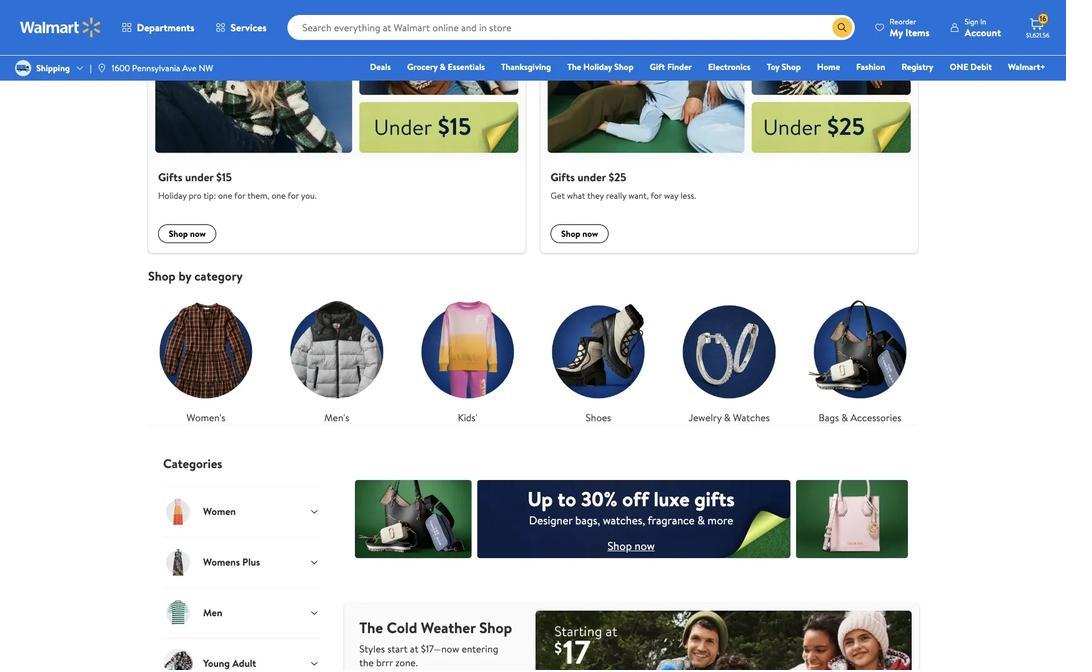 Task type: vqa. For each thing, say whether or not it's contained in the screenshot.
9 to the left
no



Task type: locate. For each thing, give the bounding box(es) containing it.
off
[[622, 485, 649, 513]]

0 vertical spatial the
[[568, 61, 581, 73]]

weather
[[421, 617, 476, 638]]

bags,
[[575, 513, 600, 528]]

account
[[965, 25, 1001, 39]]

get
[[551, 190, 565, 202]]

women
[[203, 505, 236, 518]]

1 vertical spatial holiday
[[158, 190, 187, 202]]

$1,621.56
[[1026, 31, 1050, 39]]

for left them,
[[234, 190, 246, 202]]

nw
[[199, 62, 213, 74]]

now down pro
[[190, 228, 206, 240]]

gifts inside gifts under $25 get what they really want, for way less.
[[551, 169, 575, 185]]

1 for from the left
[[234, 190, 246, 202]]

0 vertical spatial list
[[141, 0, 926, 253]]

gifts up get
[[551, 169, 575, 185]]

shop now link
[[608, 538, 655, 554]]

1 horizontal spatial the
[[568, 61, 581, 73]]

shop now down pro
[[169, 228, 206, 240]]

one debit
[[950, 61, 992, 73]]

shop now inside gifts under $25 list item
[[561, 228, 598, 240]]

Walmart Site-Wide search field
[[287, 15, 855, 40]]

men's
[[324, 410, 349, 424]]

up
[[528, 485, 553, 513]]

reorder
[[890, 16, 916, 27]]

shop up entering
[[479, 617, 512, 638]]

under inside gifts under $15 holiday pro tip: one for them, one for you.
[[185, 169, 214, 185]]

shop now down what
[[561, 228, 598, 240]]

0 horizontal spatial for
[[234, 190, 246, 202]]

holiday down search search box
[[583, 61, 612, 73]]

under up they
[[578, 169, 606, 185]]

0 horizontal spatial one
[[218, 190, 232, 202]]

3 for from the left
[[651, 190, 662, 202]]

shop
[[614, 61, 634, 73], [782, 61, 801, 73], [169, 228, 188, 240], [561, 228, 580, 240], [148, 268, 176, 285], [608, 538, 632, 554], [479, 617, 512, 638]]

for
[[234, 190, 246, 202], [288, 190, 299, 202], [651, 190, 662, 202]]

for left way
[[651, 190, 662, 202]]

2 under from the left
[[578, 169, 606, 185]]

shop inside gifts under $15 list item
[[169, 228, 188, 240]]

$15
[[216, 169, 232, 185]]

they
[[587, 190, 604, 202]]

holiday
[[583, 61, 612, 73], [158, 190, 187, 202]]

more
[[708, 513, 733, 528]]

0 horizontal spatial holiday
[[158, 190, 187, 202]]

styles
[[359, 642, 385, 655]]

shop up by
[[169, 228, 188, 240]]

for left 'you.' at the left
[[288, 190, 299, 202]]

1 horizontal spatial one
[[272, 190, 286, 202]]

one right them,
[[272, 190, 286, 202]]

watches
[[733, 410, 770, 424]]

gifts under $25 get what they really want, for way less.
[[551, 169, 696, 202]]

one
[[218, 190, 232, 202], [272, 190, 286, 202]]

walmart+ link
[[1003, 60, 1051, 74]]

zone.
[[395, 655, 418, 669]]

the inside the cold weather shop styles start at $17—now entering the brrr zone.
[[359, 617, 383, 638]]

& inside 'up to 30% off luxe gifts designer bags, watches, fragrance & more'
[[698, 513, 705, 528]]

$17—now
[[421, 642, 459, 655]]

women button
[[163, 486, 319, 537]]

deals link
[[364, 60, 397, 74]]

debit
[[971, 61, 992, 73]]

gift finder
[[650, 61, 692, 73]]

gifts left the $15 on the left of the page
[[158, 169, 182, 185]]

fragrance
[[648, 513, 695, 528]]

gifts inside gifts under $15 holiday pro tip: one for them, one for you.
[[158, 169, 182, 185]]

under
[[185, 169, 214, 185], [578, 169, 606, 185]]

Search search field
[[287, 15, 855, 40]]

the for holiday
[[568, 61, 581, 73]]

1 horizontal spatial holiday
[[583, 61, 612, 73]]

thanksgiving link
[[496, 60, 557, 74]]

0 horizontal spatial shop now
[[169, 228, 206, 240]]

under inside gifts under $25 get what they really want, for way less.
[[578, 169, 606, 185]]

 image right |
[[97, 63, 107, 73]]

shop inside the cold weather shop styles start at $17—now entering the brrr zone.
[[479, 617, 512, 638]]

& right bags
[[842, 410, 848, 424]]

shoes link
[[541, 294, 656, 425]]

grocery & essentials
[[407, 61, 485, 73]]

 image for 1600 pennsylvania ave nw
[[97, 63, 107, 73]]

departments button
[[111, 13, 205, 43]]

1 vertical spatial the
[[359, 617, 383, 638]]

start
[[387, 642, 408, 655]]

shop down what
[[561, 228, 580, 240]]

& left 'more'
[[698, 513, 705, 528]]

now for $25
[[583, 228, 598, 240]]

1 horizontal spatial gifts
[[551, 169, 575, 185]]

gifts for gifts under $15
[[158, 169, 182, 185]]

accessories
[[851, 410, 902, 424]]

1 gifts from the left
[[158, 169, 182, 185]]

jewelry & watches link
[[671, 294, 787, 425]]

now down they
[[583, 228, 598, 240]]

& right grocery
[[440, 61, 446, 73]]

kids'
[[458, 410, 478, 424]]

one right tip:
[[218, 190, 232, 202]]

0 horizontal spatial under
[[185, 169, 214, 185]]

womens
[[203, 555, 240, 569]]

&
[[440, 61, 446, 73], [724, 410, 731, 424], [842, 410, 848, 424], [698, 513, 705, 528]]

shop by category
[[148, 268, 243, 285]]

1 under from the left
[[185, 169, 214, 185]]

0 horizontal spatial now
[[190, 228, 206, 240]]

1 horizontal spatial shop now
[[561, 228, 598, 240]]

1 vertical spatial list
[[141, 284, 926, 425]]

registry
[[902, 61, 934, 73]]

men
[[203, 606, 222, 620]]

gifts under $25 list item
[[533, 0, 926, 253]]

gifts for gifts under $25
[[551, 169, 575, 185]]

electronics
[[708, 61, 751, 73]]

shop now for $25
[[561, 228, 598, 240]]

luxe
[[654, 485, 690, 513]]

holiday left pro
[[158, 190, 187, 202]]

list containing gifts under $15
[[141, 0, 926, 253]]

now inside gifts under $15 list item
[[190, 228, 206, 240]]

category
[[194, 268, 243, 285]]

shop now inside gifts under $15 list item
[[169, 228, 206, 240]]

fashion
[[856, 61, 885, 73]]

cold
[[387, 617, 417, 638]]

bags & accessories
[[819, 410, 902, 424]]

the cold weather shop styles start at $17—now entering the brrr zone.
[[359, 617, 512, 669]]

0 vertical spatial holiday
[[583, 61, 612, 73]]

2 horizontal spatial for
[[651, 190, 662, 202]]

now down watches,
[[635, 538, 655, 554]]

under for $25
[[578, 169, 606, 185]]

shop now for $15
[[169, 228, 206, 240]]

finder
[[667, 61, 692, 73]]

categories
[[163, 455, 222, 472]]

under up pro
[[185, 169, 214, 185]]

1 list from the top
[[141, 0, 926, 253]]

gifts
[[158, 169, 182, 185], [551, 169, 575, 185]]

list containing women's
[[141, 284, 926, 425]]

the up the styles at the left of the page
[[359, 617, 383, 638]]

2 gifts from the left
[[551, 169, 575, 185]]

the down search search box
[[568, 61, 581, 73]]

at
[[410, 642, 419, 655]]

0 horizontal spatial  image
[[15, 60, 31, 76]]

grocery
[[407, 61, 438, 73]]

& right jewelry
[[724, 410, 731, 424]]

sign in account
[[965, 16, 1001, 39]]

1 horizontal spatial now
[[583, 228, 598, 240]]

1 horizontal spatial under
[[578, 169, 606, 185]]

what
[[567, 190, 585, 202]]

now inside gifts under $25 list item
[[583, 228, 598, 240]]

1 horizontal spatial for
[[288, 190, 299, 202]]

toy
[[767, 61, 780, 73]]

search icon image
[[837, 23, 847, 33]]

1 horizontal spatial  image
[[97, 63, 107, 73]]

for inside gifts under $25 get what they really want, for way less.
[[651, 190, 662, 202]]

0 horizontal spatial gifts
[[158, 169, 182, 185]]

2 list from the top
[[141, 284, 926, 425]]

 image left shipping
[[15, 60, 31, 76]]

16
[[1040, 13, 1047, 24]]

shop now down watches,
[[608, 538, 655, 554]]

 image for shipping
[[15, 60, 31, 76]]

 image
[[15, 60, 31, 76], [97, 63, 107, 73]]

women's
[[187, 410, 225, 424]]

list
[[141, 0, 926, 253], [141, 284, 926, 425]]

home
[[817, 61, 840, 73]]

gift
[[650, 61, 665, 73]]

0 horizontal spatial the
[[359, 617, 383, 638]]

& for jewelry
[[724, 410, 731, 424]]

now for $15
[[190, 228, 206, 240]]



Task type: describe. For each thing, give the bounding box(es) containing it.
grocery & essentials link
[[402, 60, 491, 74]]

designer
[[529, 513, 573, 528]]

way
[[664, 190, 679, 202]]

gifts under $15 list item
[[141, 0, 533, 253]]

& for grocery
[[440, 61, 446, 73]]

2 horizontal spatial shop now
[[608, 538, 655, 554]]

toy shop
[[767, 61, 801, 73]]

$25
[[609, 169, 627, 185]]

shoes
[[586, 410, 611, 424]]

2 for from the left
[[288, 190, 299, 202]]

shop left gift
[[614, 61, 634, 73]]

luxe image
[[354, 465, 908, 573]]

one debit link
[[944, 60, 998, 74]]

services button
[[205, 13, 277, 43]]

services
[[231, 21, 267, 34]]

in
[[980, 16, 986, 27]]

walmart image
[[20, 18, 101, 38]]

bags
[[819, 410, 839, 424]]

electronics link
[[703, 60, 756, 74]]

& for bags
[[842, 410, 848, 424]]

fashion link
[[851, 60, 891, 74]]

to
[[558, 485, 576, 513]]

1600 pennsylvania ave nw
[[112, 62, 213, 74]]

walmart+
[[1008, 61, 1046, 73]]

the holiday shop
[[568, 61, 634, 73]]

plus
[[242, 555, 260, 569]]

home link
[[812, 60, 846, 74]]

up to 30% off luxe gifts designer bags, watches, fragrance & more
[[528, 485, 735, 528]]

the
[[359, 655, 374, 669]]

essentials
[[448, 61, 485, 73]]

ave
[[182, 62, 197, 74]]

|
[[90, 62, 92, 74]]

pennsylvania
[[132, 62, 180, 74]]

less.
[[681, 190, 696, 202]]

brrr
[[376, 655, 393, 669]]

the for cold
[[359, 617, 383, 638]]

entering
[[462, 642, 498, 655]]

shop down watches,
[[608, 538, 632, 554]]

registry link
[[896, 60, 939, 74]]

men button
[[163, 587, 319, 638]]

watches,
[[603, 513, 645, 528]]

the holiday shop link
[[562, 60, 639, 74]]

them,
[[247, 190, 269, 202]]

want,
[[629, 190, 649, 202]]

pro
[[189, 190, 202, 202]]

2 horizontal spatial now
[[635, 538, 655, 554]]

under for $15
[[185, 169, 214, 185]]

shop inside gifts under $25 list item
[[561, 228, 580, 240]]

deals
[[370, 61, 391, 73]]

gift finder link
[[644, 60, 698, 74]]

shop left by
[[148, 268, 176, 285]]

1 one from the left
[[218, 190, 232, 202]]

womens plus
[[203, 555, 260, 569]]

thanksgiving
[[501, 61, 551, 73]]

sign
[[965, 16, 979, 27]]

women's link
[[148, 294, 264, 425]]

one
[[950, 61, 969, 73]]

holiday inside gifts under $15 holiday pro tip: one for them, one for you.
[[158, 190, 187, 202]]

shipping
[[36, 62, 70, 74]]

tip:
[[204, 190, 216, 202]]

bags & accessories link
[[802, 294, 918, 425]]

jewelry
[[689, 410, 722, 424]]

gifts
[[695, 485, 735, 513]]

kids' link
[[410, 294, 526, 425]]

shop right toy
[[782, 61, 801, 73]]

30%
[[581, 485, 618, 513]]

items
[[906, 25, 930, 39]]

womens plus button
[[163, 537, 319, 587]]

jewelry & watches
[[689, 410, 770, 424]]

2 one from the left
[[272, 190, 286, 202]]

gifts under $15 holiday pro tip: one for them, one for you.
[[158, 169, 317, 202]]

you.
[[301, 190, 317, 202]]

really
[[606, 190, 626, 202]]

my
[[890, 25, 903, 39]]

men's link
[[279, 294, 395, 425]]

by
[[179, 268, 191, 285]]



